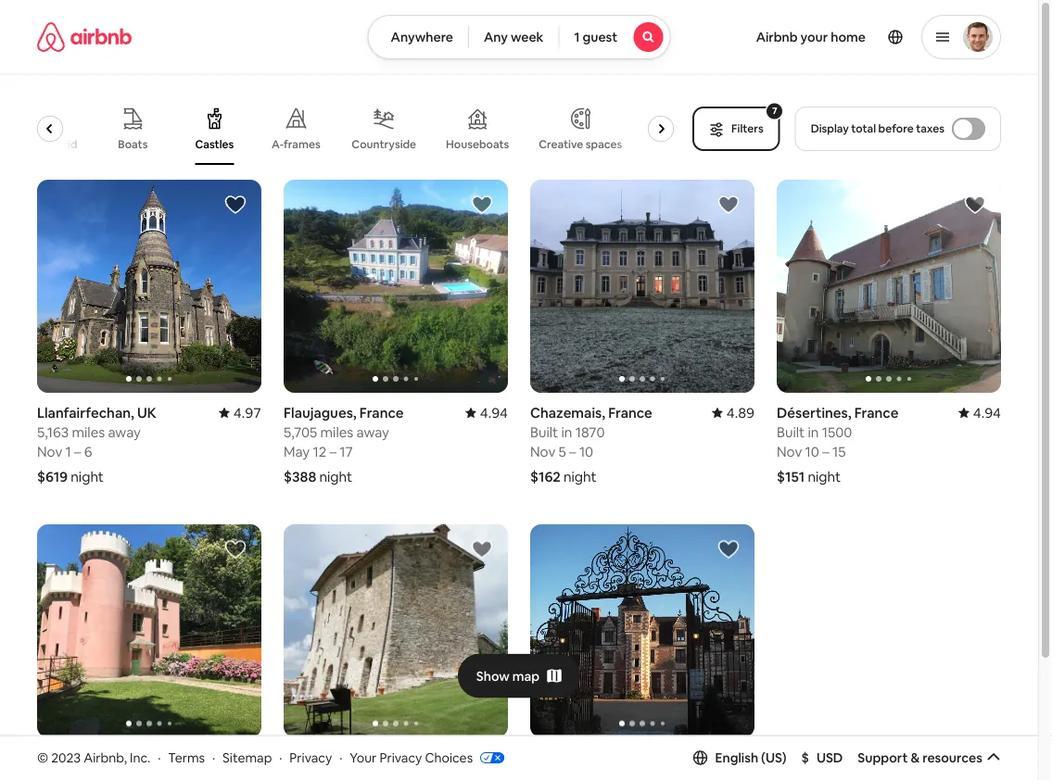 Task type: locate. For each thing, give the bounding box(es) containing it.
– right 5
[[569, 443, 576, 461]]

1 horizontal spatial france
[[608, 404, 653, 422]]

1 4.94 from the left
[[480, 404, 508, 422]]

1 horizontal spatial 10
[[805, 443, 820, 461]]

1 built from the left
[[530, 423, 558, 441]]

france for 1500
[[855, 404, 899, 422]]

night down 6
[[71, 468, 104, 486]]

away
[[108, 423, 141, 441], [357, 423, 389, 441]]

privacy right your
[[380, 750, 422, 766]]

0 horizontal spatial privacy
[[290, 750, 332, 766]]

spaces
[[586, 137, 622, 152]]

llanfairfechan, uk 5,163 miles away nov 1 – 6 $619 night
[[37, 404, 157, 486]]

0 vertical spatial 1
[[574, 29, 580, 45]]

away for france
[[357, 423, 389, 441]]

nov left 5
[[530, 443, 556, 461]]

2 – from the left
[[330, 443, 337, 461]]

4.94 out of 5 average rating image
[[465, 404, 508, 422], [959, 404, 1001, 422]]

1 horizontal spatial in
[[808, 423, 819, 441]]

in down désertines,
[[808, 423, 819, 441]]

4.97
[[233, 404, 261, 422]]

$388
[[284, 468, 316, 486]]

– inside flaujagues, france 5,705 miles away may 12 – 17 $388 night
[[330, 443, 337, 461]]

0 horizontal spatial nov
[[37, 443, 62, 461]]

your privacy choices link
[[350, 750, 505, 768]]

miles up 17 at the left bottom of the page
[[320, 423, 353, 441]]

1 horizontal spatial miles
[[320, 423, 353, 441]]

0 horizontal spatial 4.94 out of 5 average rating image
[[465, 404, 508, 422]]

4 night from the left
[[808, 468, 841, 486]]

airbnb your home link
[[745, 18, 877, 57]]

castles
[[195, 137, 234, 152]]

2 privacy from the left
[[380, 750, 422, 766]]

1 – from the left
[[74, 443, 81, 461]]

privacy link
[[290, 750, 332, 766]]

$151
[[777, 468, 805, 486]]

in inside chazemais, france built in 1870 nov 5 – 10 $162 night
[[561, 423, 572, 441]]

france right flaujagues,
[[360, 404, 404, 422]]

usd
[[817, 750, 843, 767]]

night inside chazemais, france built in 1870 nov 5 – 10 $162 night
[[564, 468, 597, 486]]

in inside désertines, france built in 1500 nov 10 – 15 $151 night
[[808, 423, 819, 441]]

2 miles from the left
[[320, 423, 353, 441]]

night inside désertines, france built in 1500 nov 10 – 15 $151 night
[[808, 468, 841, 486]]

5,163
[[37, 423, 69, 441]]

france inside flaujagues, france 5,705 miles away may 12 – 17 $388 night
[[360, 404, 404, 422]]

miles
[[72, 423, 105, 441], [320, 423, 353, 441]]

1 in from the left
[[561, 423, 572, 441]]

nov for nov 10 – 15
[[777, 443, 802, 461]]

2 4.94 out of 5 average rating image from the left
[[959, 404, 1001, 422]]

· left gubbio,
[[279, 750, 282, 766]]

1 left 6
[[65, 443, 71, 461]]

built down the chazemais,
[[530, 423, 558, 441]]

– for 17
[[330, 443, 337, 461]]

nov inside chazemais, france built in 1870 nov 5 – 10 $162 night
[[530, 443, 556, 461]]

1 left guest
[[574, 29, 580, 45]]

0 horizontal spatial in
[[561, 423, 572, 441]]

miles up 6
[[72, 423, 105, 441]]

may
[[284, 443, 310, 461]]

10 down the '1870' at right
[[579, 443, 594, 461]]

None search field
[[368, 15, 671, 59]]

1 horizontal spatial privacy
[[380, 750, 422, 766]]

2 · from the left
[[212, 750, 215, 766]]

5
[[559, 443, 566, 461]]

france
[[360, 404, 404, 422], [608, 404, 653, 422], [855, 404, 899, 422]]

12
[[313, 443, 327, 461]]

2 france from the left
[[608, 404, 653, 422]]

add to wishlist: gubbio, italy image
[[471, 539, 493, 561]]

1 horizontal spatial 4.94 out of 5 average rating image
[[959, 404, 1001, 422]]

add to wishlist: llanfairfechan, uk image
[[224, 194, 247, 216]]

0 horizontal spatial away
[[108, 423, 141, 441]]

0 horizontal spatial miles
[[72, 423, 105, 441]]

·
[[158, 750, 161, 766], [212, 750, 215, 766], [279, 750, 282, 766], [339, 750, 343, 766]]

creative
[[539, 137, 583, 152]]

1 away from the left
[[108, 423, 141, 441]]

1 miles from the left
[[72, 423, 105, 441]]

display total before taxes
[[811, 121, 945, 136]]

france for 1870
[[608, 404, 653, 422]]

$ usd
[[802, 750, 843, 767]]

10 left 15
[[805, 443, 820, 461]]

1 inside button
[[574, 29, 580, 45]]

0 horizontal spatial 10
[[579, 443, 594, 461]]

10 inside désertines, france built in 1500 nov 10 – 15 $151 night
[[805, 443, 820, 461]]

countryside
[[352, 137, 416, 152]]

airbnb your home
[[756, 29, 866, 45]]

filters button
[[693, 107, 780, 151]]

3 – from the left
[[569, 443, 576, 461]]

1 inside llanfairfechan, uk 5,163 miles away nov 1 – 6 $619 night
[[65, 443, 71, 461]]

privacy inside your privacy choices link
[[380, 750, 422, 766]]

built
[[530, 423, 558, 441], [777, 423, 805, 441]]

3 · from the left
[[279, 750, 282, 766]]

miles for 17
[[320, 423, 353, 441]]

– for 10
[[569, 443, 576, 461]]

1 4.94 out of 5 average rating image from the left
[[465, 404, 508, 422]]

boats
[[118, 137, 148, 152]]

1 night from the left
[[71, 468, 104, 486]]

· right inc.
[[158, 750, 161, 766]]

france right the chazemais,
[[608, 404, 653, 422]]

– for 15
[[823, 443, 830, 461]]

in down the chazemais,
[[561, 423, 572, 441]]

4.92
[[480, 749, 508, 767]]

guest
[[583, 29, 618, 45]]

away inside llanfairfechan, uk 5,163 miles away nov 1 – 6 $619 night
[[108, 423, 141, 441]]

1 · from the left
[[158, 750, 161, 766]]

support & resources
[[858, 750, 983, 767]]

privacy left italy
[[290, 750, 332, 766]]

france inside désertines, france built in 1500 nov 10 – 15 $151 night
[[855, 404, 899, 422]]

show
[[476, 668, 510, 685]]

4.94 for désertines, france built in 1500 nov 10 – 15 $151 night
[[973, 404, 1001, 422]]

–
[[74, 443, 81, 461], [330, 443, 337, 461], [569, 443, 576, 461], [823, 443, 830, 461]]

nov up $151
[[777, 443, 802, 461]]

10
[[579, 443, 594, 461], [805, 443, 820, 461]]

$162
[[530, 468, 561, 486]]

in
[[561, 423, 572, 441], [808, 423, 819, 441]]

0 horizontal spatial 1
[[65, 443, 71, 461]]

away down uk
[[108, 423, 141, 441]]

– left 17 at the left bottom of the page
[[330, 443, 337, 461]]

2 in from the left
[[808, 423, 819, 441]]

1 horizontal spatial away
[[357, 423, 389, 441]]

– left 15
[[823, 443, 830, 461]]

1
[[574, 29, 580, 45], [65, 443, 71, 461]]

nov down 5,163
[[37, 443, 62, 461]]

night down 15
[[808, 468, 841, 486]]

built down désertines,
[[777, 423, 805, 441]]

flaujagues, france 5,705 miles away may 12 – 17 $388 night
[[284, 404, 404, 486]]

any
[[484, 29, 508, 45]]

away inside flaujagues, france 5,705 miles away may 12 – 17 $388 night
[[357, 423, 389, 441]]

4.95
[[233, 749, 261, 767]]

4 – from the left
[[823, 443, 830, 461]]

night for 10
[[564, 468, 597, 486]]

miles inside llanfairfechan, uk 5,163 miles away nov 1 – 6 $619 night
[[72, 423, 105, 441]]

1 nov from the left
[[37, 443, 62, 461]]

profile element
[[693, 0, 1001, 74]]

· left your
[[339, 750, 343, 766]]

chazemais,
[[530, 404, 605, 422]]

1 guest
[[574, 29, 618, 45]]

0 horizontal spatial france
[[360, 404, 404, 422]]

2 away from the left
[[357, 423, 389, 441]]

– inside chazemais, france built in 1870 nov 5 – 10 $162 night
[[569, 443, 576, 461]]

night
[[71, 468, 104, 486], [319, 468, 352, 486], [564, 468, 597, 486], [808, 468, 841, 486]]

15
[[833, 443, 846, 461]]

nov inside llanfairfechan, uk 5,163 miles away nov 1 – 6 $619 night
[[37, 443, 62, 461]]

llanfairfechan,
[[37, 404, 134, 422]]

anywhere button
[[368, 15, 469, 59]]

3.75 out of 5 average rating image
[[712, 749, 755, 767]]

· left 4.95 out of 5 average rating image
[[212, 750, 215, 766]]

1500
[[822, 423, 852, 441]]

3 nov from the left
[[777, 443, 802, 461]]

1 horizontal spatial 4.94
[[973, 404, 1001, 422]]

2023
[[51, 750, 81, 766]]

built inside chazemais, france built in 1870 nov 5 – 10 $162 night
[[530, 423, 558, 441]]

1 horizontal spatial 1
[[574, 29, 580, 45]]

miles inside flaujagues, france 5,705 miles away may 12 – 17 $388 night
[[320, 423, 353, 441]]

gubbio,
[[284, 749, 336, 767]]

1 vertical spatial 1
[[65, 443, 71, 461]]

$
[[802, 750, 809, 767]]

0 horizontal spatial 4.94
[[480, 404, 508, 422]]

3 night from the left
[[564, 468, 597, 486]]

privacy
[[290, 750, 332, 766], [380, 750, 422, 766]]

group
[[13, 93, 682, 165], [37, 180, 261, 393], [284, 180, 508, 393], [530, 180, 755, 393], [777, 180, 1001, 393], [37, 525, 261, 738], [284, 525, 508, 738], [530, 525, 755, 738]]

4.89
[[727, 404, 755, 422]]

france inside chazemais, france built in 1870 nov 5 – 10 $162 night
[[608, 404, 653, 422]]

night inside flaujagues, france 5,705 miles away may 12 – 17 $388 night
[[319, 468, 352, 486]]

night for 15
[[808, 468, 841, 486]]

add to wishlist: montreuil-aux-lions, france image
[[224, 539, 247, 561]]

night inside llanfairfechan, uk 5,163 miles away nov 1 – 6 $619 night
[[71, 468, 104, 486]]

built inside désertines, france built in 1500 nov 10 – 15 $151 night
[[777, 423, 805, 441]]

add to wishlist: flaujagues, france image
[[471, 194, 493, 216]]

1 10 from the left
[[579, 443, 594, 461]]

4.94
[[480, 404, 508, 422], [973, 404, 1001, 422]]

night down 5
[[564, 468, 597, 486]]

night down 17 at the left bottom of the page
[[319, 468, 352, 486]]

nov inside désertines, france built in 1500 nov 10 – 15 $151 night
[[777, 443, 802, 461]]

2 built from the left
[[777, 423, 805, 441]]

nov
[[37, 443, 62, 461], [530, 443, 556, 461], [777, 443, 802, 461]]

before
[[879, 121, 914, 136]]

2 10 from the left
[[805, 443, 820, 461]]

2 horizontal spatial nov
[[777, 443, 802, 461]]

away down flaujagues,
[[357, 423, 389, 441]]

1 horizontal spatial nov
[[530, 443, 556, 461]]

2 nov from the left
[[530, 443, 556, 461]]

airbnb,
[[84, 750, 127, 766]]

2 4.94 from the left
[[973, 404, 1001, 422]]

désertines,
[[777, 404, 852, 422]]

france right désertines,
[[855, 404, 899, 422]]

2 night from the left
[[319, 468, 352, 486]]

3 france from the left
[[855, 404, 899, 422]]

in for 5
[[561, 423, 572, 441]]

built for built in 1870
[[530, 423, 558, 441]]

1 horizontal spatial built
[[777, 423, 805, 441]]

– for 6
[[74, 443, 81, 461]]

1 france from the left
[[360, 404, 404, 422]]

0 horizontal spatial built
[[530, 423, 558, 441]]

©
[[37, 750, 48, 766]]

off-the-grid
[[13, 137, 77, 151]]

– left 6
[[74, 443, 81, 461]]

houseboats
[[446, 137, 509, 151]]

– inside llanfairfechan, uk 5,163 miles away nov 1 – 6 $619 night
[[74, 443, 81, 461]]

your
[[350, 750, 377, 766]]

$619
[[37, 468, 68, 486]]

– inside désertines, france built in 1500 nov 10 – 15 $151 night
[[823, 443, 830, 461]]

2 horizontal spatial france
[[855, 404, 899, 422]]



Task type: vqa. For each thing, say whether or not it's contained in the screenshot.


Task type: describe. For each thing, give the bounding box(es) containing it.
4 · from the left
[[339, 750, 343, 766]]

désertines, france built in 1500 nov 10 – 15 $151 night
[[777, 404, 899, 486]]

10 inside chazemais, france built in 1870 nov 5 – 10 $162 night
[[579, 443, 594, 461]]

4.89 out of 5 average rating image
[[712, 404, 755, 422]]

creative spaces
[[539, 137, 622, 152]]

anywhere
[[391, 29, 453, 45]]

filters
[[732, 121, 764, 136]]

night for 6
[[71, 468, 104, 486]]

4.94 for flaujagues, france 5,705 miles away may 12 – 17 $388 night
[[480, 404, 508, 422]]

gubbio, italy
[[284, 749, 367, 767]]

your privacy choices
[[350, 750, 473, 766]]

(us)
[[761, 750, 787, 767]]

17
[[340, 443, 353, 461]]

inc.
[[130, 750, 151, 766]]

english (us) button
[[693, 750, 787, 767]]

none search field containing anywhere
[[368, 15, 671, 59]]

english
[[715, 750, 759, 767]]

1 privacy from the left
[[290, 750, 332, 766]]

taxes
[[916, 121, 945, 136]]

any week
[[484, 29, 544, 45]]

4.97 out of 5 average rating image
[[219, 404, 261, 422]]

flaujagues,
[[284, 404, 357, 422]]

night for 17
[[319, 468, 352, 486]]

add to wishlist: chazemais, france image
[[718, 194, 740, 216]]

3.75
[[727, 749, 755, 767]]

4.94 out of 5 average rating image for flaujagues, france 5,705 miles away may 12 – 17 $388 night
[[465, 404, 508, 422]]

choices
[[425, 750, 473, 766]]

italy
[[339, 749, 367, 767]]

4.94 out of 5 average rating image for désertines, france built in 1500 nov 10 – 15 $151 night
[[959, 404, 1001, 422]]

in for 10
[[808, 423, 819, 441]]

a-
[[272, 137, 284, 152]]

total
[[851, 121, 876, 136]]

home
[[831, 29, 866, 45]]

english (us)
[[715, 750, 787, 767]]

© 2023 airbnb, inc. ·
[[37, 750, 161, 766]]

chazemais, france built in 1870 nov 5 – 10 $162 night
[[530, 404, 653, 486]]

support & resources button
[[858, 750, 1001, 767]]

terms
[[168, 750, 205, 766]]

4.95 out of 5 average rating image
[[219, 749, 261, 767]]

grid
[[56, 137, 77, 151]]

miles for 6
[[72, 423, 105, 441]]

map
[[513, 668, 540, 685]]

terms link
[[168, 750, 205, 766]]

4.92 out of 5 average rating image
[[465, 749, 508, 767]]

support
[[858, 750, 908, 767]]

away for uk
[[108, 423, 141, 441]]

uk
[[137, 404, 157, 422]]

display total before taxes button
[[795, 107, 1001, 151]]

a-frames
[[272, 137, 321, 152]]

nov for nov 1 – 6
[[37, 443, 62, 461]]

add to wishlist: désertines, france image
[[964, 194, 987, 216]]

5,705
[[284, 423, 317, 441]]

france for away
[[360, 404, 404, 422]]

any week button
[[468, 15, 559, 59]]

display
[[811, 121, 849, 136]]

airbnb
[[756, 29, 798, 45]]

add to wishlist: vouvray, france image
[[718, 539, 740, 561]]

show map
[[476, 668, 540, 685]]

nov for nov 5 – 10
[[530, 443, 556, 461]]

6
[[84, 443, 92, 461]]

1870
[[576, 423, 605, 441]]

1 guest button
[[559, 15, 671, 59]]

terms · sitemap · privacy
[[168, 750, 332, 766]]

built for built in 1500
[[777, 423, 805, 441]]

group containing off-the-grid
[[13, 93, 682, 165]]

the-
[[34, 137, 56, 151]]

sitemap link
[[223, 750, 272, 766]]

show map button
[[458, 654, 581, 699]]

sitemap
[[223, 750, 272, 766]]

frames
[[284, 137, 321, 152]]

week
[[511, 29, 544, 45]]

&
[[911, 750, 920, 767]]

your
[[801, 29, 828, 45]]

resources
[[923, 750, 983, 767]]

off-
[[13, 137, 34, 151]]



